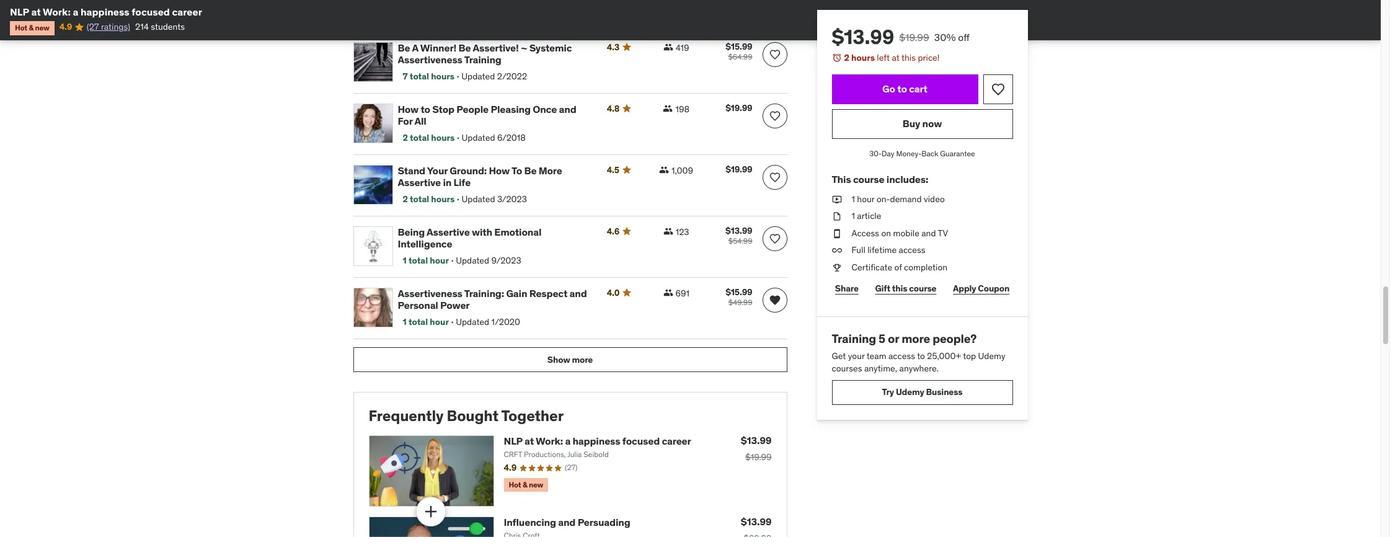 Task type: locate. For each thing, give the bounding box(es) containing it.
1 horizontal spatial more
[[902, 331, 930, 346]]

0 horizontal spatial &
[[29, 23, 33, 32]]

$19.99 inside the $13.99 $19.99
[[746, 452, 772, 463]]

be inside "stand your ground: how to be more assertive in life"
[[524, 164, 537, 177]]

day
[[882, 149, 895, 158]]

xsmall image for certificate of completion
[[832, 262, 842, 274]]

assertive left with at the left
[[427, 226, 470, 238]]

1 horizontal spatial to
[[898, 82, 907, 95]]

2 wishlist image from the top
[[769, 110, 781, 122]]

get
[[832, 351, 846, 362]]

happiness up the seibold
[[573, 435, 621, 447]]

xsmall image down 'this' at the top of page
[[832, 193, 842, 205]]

2 2 total hours from the top
[[403, 194, 455, 205]]

1 horizontal spatial at
[[525, 435, 534, 447]]

gift this course
[[875, 283, 937, 294]]

to right go
[[898, 82, 907, 95]]

1 vertical spatial training
[[832, 331, 876, 346]]

xsmall image left full
[[832, 245, 842, 257]]

0 horizontal spatial career
[[172, 6, 202, 18]]

hours for stand your ground: how to be more assertive in life
[[431, 194, 455, 205]]

hour for assertiveness training: gain respect and personal power
[[430, 317, 449, 328]]

~
[[521, 42, 527, 54]]

hour down intelligence
[[430, 255, 449, 266]]

udemy right top
[[978, 351, 1006, 362]]

total down intelligence
[[409, 255, 428, 266]]

hours left "left"
[[852, 52, 875, 63]]

4.5
[[607, 164, 620, 176]]

to inside training 5 or more people? get your team access to 25,000+ top udemy courses anytime, anywhere.
[[917, 351, 925, 362]]

$15.99 right 419
[[726, 41, 753, 52]]

0 vertical spatial more
[[902, 331, 930, 346]]

1 vertical spatial access
[[889, 351, 916, 362]]

updated for in
[[462, 194, 495, 205]]

assertiveness down intelligence
[[398, 287, 463, 300]]

work: for nlp at work: a happiness focused career crft productions, julia seibold
[[536, 435, 563, 447]]

share
[[835, 283, 859, 294]]

0 vertical spatial new
[[35, 23, 49, 32]]

xsmall image up share
[[832, 262, 842, 274]]

1 vertical spatial assertive
[[427, 226, 470, 238]]

xsmall image left 419
[[664, 42, 673, 52]]

and inside how to stop people pleasing once and for all
[[559, 103, 577, 115]]

access
[[899, 245, 926, 256], [889, 351, 916, 362]]

0 vertical spatial assertiveness
[[398, 54, 463, 66]]

2 total hours down all
[[403, 132, 455, 144]]

(27 ratings)
[[87, 21, 130, 32]]

0 horizontal spatial udemy
[[896, 387, 925, 398]]

30-
[[870, 149, 882, 158]]

nlp for nlp at work: a happiness focused career crft productions, julia seibold
[[504, 435, 523, 447]]

0 vertical spatial assertive
[[398, 176, 441, 189]]

1 vertical spatial hot & new
[[509, 480, 543, 489]]

1 vertical spatial assertiveness
[[398, 287, 463, 300]]

xsmall image
[[664, 42, 673, 52], [663, 104, 673, 114], [659, 165, 669, 175], [832, 193, 842, 205], [832, 227, 842, 240]]

total right 7
[[410, 71, 429, 82]]

course up the on-
[[853, 173, 885, 186]]

assertive inside "stand your ground: how to be more assertive in life"
[[398, 176, 441, 189]]

buy now button
[[832, 109, 1013, 139]]

and right once
[[559, 103, 577, 115]]

0 horizontal spatial be
[[398, 42, 410, 54]]

$54.99
[[729, 236, 753, 246]]

6/2018
[[497, 132, 526, 144]]

at for nlp at work: a happiness focused career crft productions, julia seibold
[[525, 435, 534, 447]]

work: inside nlp at work: a happiness focused career crft productions, julia seibold
[[536, 435, 563, 447]]

0 horizontal spatial course
[[853, 173, 885, 186]]

1 horizontal spatial career
[[662, 435, 691, 447]]

0 vertical spatial 1 total hour
[[403, 255, 449, 266]]

0 vertical spatial a
[[73, 6, 78, 18]]

more right show
[[572, 354, 593, 365]]

hot & new down crft on the bottom of the page
[[509, 480, 543, 489]]

with
[[472, 226, 492, 238]]

0 vertical spatial at
[[31, 6, 41, 18]]

1 vertical spatial how
[[489, 164, 510, 177]]

updated for training
[[462, 71, 495, 82]]

xsmall image for and
[[663, 104, 673, 114]]

0 vertical spatial to
[[898, 82, 907, 95]]

how down 7
[[398, 103, 419, 115]]

be right winner!
[[459, 42, 471, 54]]

0 vertical spatial work:
[[43, 6, 71, 18]]

article
[[857, 210, 882, 222]]

career for nlp at work: a happiness focused career
[[172, 6, 202, 18]]

access inside training 5 or more people? get your team access to 25,000+ top udemy courses anytime, anywhere.
[[889, 351, 916, 362]]

0 horizontal spatial work:
[[43, 6, 71, 18]]

focused inside nlp at work: a happiness focused career crft productions, julia seibold
[[623, 435, 660, 447]]

this right gift
[[892, 283, 908, 294]]

assertive
[[398, 176, 441, 189], [427, 226, 470, 238]]

2 $15.99 from the top
[[726, 287, 753, 298]]

xsmall image for systemic
[[664, 42, 673, 52]]

gift this course link
[[872, 276, 940, 301]]

1 vertical spatial new
[[529, 480, 543, 489]]

1 vertical spatial work:
[[536, 435, 563, 447]]

1 vertical spatial 1 total hour
[[403, 317, 449, 328]]

and right the respect
[[570, 287, 587, 300]]

691
[[676, 288, 690, 299]]

hours down in
[[431, 194, 455, 205]]

wishlist image for assertiveness training: gain respect and personal power
[[769, 294, 781, 306]]

1 horizontal spatial how
[[489, 164, 510, 177]]

$64.99
[[728, 52, 753, 61]]

xsmall image left 1,009
[[659, 165, 669, 175]]

1 vertical spatial hot
[[509, 480, 521, 489]]

2 vertical spatial to
[[917, 351, 925, 362]]

0 horizontal spatial at
[[31, 6, 41, 18]]

your
[[427, 164, 448, 177]]

training
[[464, 54, 502, 66], [832, 331, 876, 346]]

how inside how to stop people pleasing once and for all
[[398, 103, 419, 115]]

new left '(27'
[[35, 23, 49, 32]]

1 horizontal spatial training
[[832, 331, 876, 346]]

xsmall image for full lifetime access
[[832, 245, 842, 257]]

& down productions,
[[523, 480, 528, 489]]

2 right alarm icon
[[844, 52, 850, 63]]

more inside training 5 or more people? get your team access to 25,000+ top udemy courses anytime, anywhere.
[[902, 331, 930, 346]]

be right 'to'
[[524, 164, 537, 177]]

1 total hour down "personal"
[[403, 317, 449, 328]]

xsmall image left the 1 article in the top of the page
[[832, 210, 842, 223]]

1,009
[[672, 165, 693, 176]]

1 horizontal spatial happiness
[[573, 435, 621, 447]]

being
[[398, 226, 425, 238]]

0 horizontal spatial nlp
[[10, 6, 29, 18]]

0 horizontal spatial focused
[[132, 6, 170, 18]]

2 horizontal spatial at
[[892, 52, 900, 63]]

198
[[676, 104, 690, 115]]

access
[[852, 227, 880, 239]]

updated down how to stop people pleasing once and for all
[[462, 132, 495, 144]]

2 horizontal spatial to
[[917, 351, 925, 362]]

9/2023
[[492, 255, 521, 266]]

updated down the be a winner! be assertive! ~ systemic assertiveness training
[[462, 71, 495, 82]]

more right or
[[902, 331, 930, 346]]

1 horizontal spatial nlp
[[504, 435, 523, 447]]

1 horizontal spatial focused
[[623, 435, 660, 447]]

a for nlp at work: a happiness focused career
[[73, 6, 78, 18]]

new
[[35, 23, 49, 32], [529, 480, 543, 489]]

2 total hours down in
[[403, 194, 455, 205]]

total down stand at the left top of page
[[410, 194, 429, 205]]

2 vertical spatial at
[[525, 435, 534, 447]]

access down mobile
[[899, 245, 926, 256]]

4.9 left '(27'
[[59, 21, 72, 32]]

hot & new left '(27'
[[15, 23, 49, 32]]

nlp at work: a happiness focused career crft productions, julia seibold
[[504, 435, 691, 459]]

0 vertical spatial udemy
[[978, 351, 1006, 362]]

0 horizontal spatial how
[[398, 103, 419, 115]]

1 vertical spatial to
[[421, 103, 430, 115]]

training up updated 2/2022
[[464, 54, 502, 66]]

access down or
[[889, 351, 916, 362]]

a
[[412, 42, 418, 54]]

to
[[898, 82, 907, 95], [421, 103, 430, 115], [917, 351, 925, 362]]

udemy right try
[[896, 387, 925, 398]]

1 vertical spatial this
[[892, 283, 908, 294]]

0 horizontal spatial hot
[[15, 23, 27, 32]]

focused
[[132, 6, 170, 18], [623, 435, 660, 447]]

respect
[[530, 287, 568, 300]]

1 vertical spatial 2
[[403, 132, 408, 144]]

1 vertical spatial $15.99
[[726, 287, 753, 298]]

this left "price!"
[[902, 52, 916, 63]]

mobile
[[894, 227, 920, 239]]

1 assertiveness from the top
[[398, 54, 463, 66]]

to inside how to stop people pleasing once and for all
[[421, 103, 430, 115]]

1 total hour for being assertive with emotional intelligence
[[403, 255, 449, 266]]

4.9 for (27 ratings)
[[59, 21, 72, 32]]

more
[[539, 164, 562, 177]]

hours for how to stop people pleasing once and for all
[[431, 132, 455, 144]]

demand
[[890, 193, 922, 204]]

apply coupon
[[953, 283, 1010, 294]]

xsmall image left 691
[[663, 288, 673, 298]]

$13.99 for $13.99 $19.99 30% off
[[832, 24, 895, 50]]

assertive!
[[473, 42, 519, 54]]

xsmall image left 198
[[663, 104, 673, 114]]

total down "personal"
[[409, 317, 428, 328]]

happiness inside nlp at work: a happiness focused career crft productions, julia seibold
[[573, 435, 621, 447]]

1 horizontal spatial work:
[[536, 435, 563, 447]]

be a winner! be assertive! ~ systemic assertiveness training
[[398, 42, 572, 66]]

happiness for nlp at work: a happiness focused career crft productions, julia seibold
[[573, 435, 621, 447]]

training:
[[464, 287, 504, 300]]

2 total hours
[[403, 132, 455, 144], [403, 194, 455, 205]]

0 horizontal spatial a
[[73, 6, 78, 18]]

1 vertical spatial career
[[662, 435, 691, 447]]

wishlist image
[[769, 48, 781, 61], [769, 110, 781, 122]]

xsmall image left 123
[[664, 226, 673, 236]]

try
[[882, 387, 894, 398]]

0 horizontal spatial 4.9
[[59, 21, 72, 32]]

0 vertical spatial happiness
[[81, 6, 129, 18]]

7 total hours
[[403, 71, 455, 82]]

ratings)
[[101, 21, 130, 32]]

nlp inside nlp at work: a happiness focused career crft productions, julia seibold
[[504, 435, 523, 447]]

training up your
[[832, 331, 876, 346]]

assertiveness up 7 total hours
[[398, 54, 463, 66]]

2
[[844, 52, 850, 63], [403, 132, 408, 144], [403, 194, 408, 205]]

nlp for nlp at work: a happiness focused career
[[10, 6, 29, 18]]

stop
[[433, 103, 455, 115]]

1 vertical spatial nlp
[[504, 435, 523, 447]]

0 vertical spatial hour
[[857, 193, 875, 204]]

updated down power
[[456, 317, 489, 328]]

0 vertical spatial career
[[172, 6, 202, 18]]

1 vertical spatial wishlist image
[[769, 110, 781, 122]]

1 down "personal"
[[403, 317, 407, 328]]

gift
[[875, 283, 891, 294]]

xsmall image for 123
[[664, 226, 673, 236]]

0 vertical spatial hot
[[15, 23, 27, 32]]

xsmall image left the access
[[832, 227, 842, 240]]

0 vertical spatial how
[[398, 103, 419, 115]]

being assertive with emotional intelligence
[[398, 226, 542, 250]]

how inside "stand your ground: how to be more assertive in life"
[[489, 164, 510, 177]]

updated down "stand your ground: how to be more assertive in life" at the left top of the page
[[462, 194, 495, 205]]

frequently
[[369, 406, 444, 426]]

30%
[[935, 31, 956, 43]]

0 horizontal spatial hot & new
[[15, 23, 49, 32]]

2/2022
[[497, 71, 527, 82]]

1 vertical spatial a
[[565, 435, 571, 447]]

updated 2/2022
[[462, 71, 527, 82]]

$15.99
[[726, 41, 753, 52], [726, 287, 753, 298]]

to inside go to cart 'button'
[[898, 82, 907, 95]]

1 vertical spatial 2 total hours
[[403, 194, 455, 205]]

1 $15.99 from the top
[[726, 41, 753, 52]]

0 vertical spatial 4.9
[[59, 21, 72, 32]]

to for cart
[[898, 82, 907, 95]]

top
[[963, 351, 976, 362]]

2 down "for"
[[403, 132, 408, 144]]

0 vertical spatial nlp
[[10, 6, 29, 18]]

xsmall image
[[832, 210, 842, 223], [664, 226, 673, 236], [832, 245, 842, 257], [832, 262, 842, 274], [663, 288, 673, 298]]

1 horizontal spatial hot & new
[[509, 480, 543, 489]]

assertive left in
[[398, 176, 441, 189]]

4.9 down crft on the bottom of the page
[[504, 462, 517, 473]]

1 total hour down intelligence
[[403, 255, 449, 266]]

2 vertical spatial 2
[[403, 194, 408, 205]]

0 vertical spatial $15.99
[[726, 41, 753, 52]]

team
[[867, 351, 887, 362]]

this course includes:
[[832, 173, 929, 186]]

2 for stand your ground: how to be more assertive in life
[[403, 194, 408, 205]]

0 vertical spatial focused
[[132, 6, 170, 18]]

1 wishlist image from the top
[[769, 48, 781, 61]]

2 horizontal spatial be
[[524, 164, 537, 177]]

0 horizontal spatial more
[[572, 354, 593, 365]]

be
[[398, 42, 410, 54], [459, 42, 471, 54], [524, 164, 537, 177]]

1 vertical spatial happiness
[[573, 435, 621, 447]]

career inside nlp at work: a happiness focused career crft productions, julia seibold
[[662, 435, 691, 447]]

hour down power
[[430, 317, 449, 328]]

on
[[882, 227, 891, 239]]

1 horizontal spatial course
[[910, 283, 937, 294]]

0 vertical spatial 2 total hours
[[403, 132, 455, 144]]

1 horizontal spatial 4.9
[[504, 462, 517, 473]]

0 horizontal spatial to
[[421, 103, 430, 115]]

a inside nlp at work: a happiness focused career crft productions, julia seibold
[[565, 435, 571, 447]]

hours down winner!
[[431, 71, 455, 82]]

power
[[440, 299, 470, 311]]

1 vertical spatial 4.9
[[504, 462, 517, 473]]

$13.99 $54.99
[[726, 225, 753, 246]]

hour
[[857, 193, 875, 204], [430, 255, 449, 266], [430, 317, 449, 328]]

course down completion on the right
[[910, 283, 937, 294]]

hours down stop
[[431, 132, 455, 144]]

tv
[[938, 227, 948, 239]]

personal
[[398, 299, 438, 311]]

assertive inside being assertive with emotional intelligence
[[427, 226, 470, 238]]

gain
[[506, 287, 527, 300]]

& left '(27'
[[29, 23, 33, 32]]

total down all
[[410, 132, 429, 144]]

buy now
[[903, 117, 942, 130]]

1 horizontal spatial a
[[565, 435, 571, 447]]

and right the influencing
[[558, 516, 576, 528]]

1 vertical spatial focused
[[623, 435, 660, 447]]

$13.99 $19.99
[[741, 434, 772, 463]]

$15.99 down "$54.99"
[[726, 287, 753, 298]]

2 down stand at the left top of page
[[403, 194, 408, 205]]

ground:
[[450, 164, 487, 177]]

4.9
[[59, 21, 72, 32], [504, 462, 517, 473]]

1 vertical spatial more
[[572, 354, 593, 365]]

total
[[410, 71, 429, 82], [410, 132, 429, 144], [410, 194, 429, 205], [409, 255, 428, 266], [409, 317, 428, 328]]

your
[[848, 351, 865, 362]]

1 vertical spatial at
[[892, 52, 900, 63]]

27 reviews element
[[565, 463, 578, 473]]

2 1 total hour from the top
[[403, 317, 449, 328]]

2 vertical spatial hour
[[430, 317, 449, 328]]

1 horizontal spatial new
[[529, 480, 543, 489]]

0 vertical spatial hot & new
[[15, 23, 49, 32]]

left
[[877, 52, 890, 63]]

2 assertiveness from the top
[[398, 287, 463, 300]]

0 horizontal spatial happiness
[[81, 6, 129, 18]]

0 vertical spatial wishlist image
[[769, 48, 781, 61]]

to up anywhere.
[[917, 351, 925, 362]]

how left 'to'
[[489, 164, 510, 177]]

1 1 total hour from the top
[[403, 255, 449, 266]]

business
[[926, 387, 963, 398]]

happiness up (27 ratings)
[[81, 6, 129, 18]]

hour up the 1 article in the top of the page
[[857, 193, 875, 204]]

1 2 total hours from the top
[[403, 132, 455, 144]]

be left a
[[398, 42, 410, 54]]

new down productions,
[[529, 480, 543, 489]]

this
[[832, 173, 851, 186]]

0 vertical spatial 2
[[844, 52, 850, 63]]

influencing and persuading
[[504, 516, 631, 528]]

1 vertical spatial &
[[523, 480, 528, 489]]

show more button
[[353, 348, 787, 372]]

xsmall image for more
[[659, 165, 669, 175]]

wishlist image
[[991, 82, 1006, 97], [769, 171, 781, 184], [769, 233, 781, 245], [769, 294, 781, 306]]

0 horizontal spatial training
[[464, 54, 502, 66]]

1 horizontal spatial udemy
[[978, 351, 1006, 362]]

assertiveness inside the be a winner! be assertive! ~ systemic assertiveness training
[[398, 54, 463, 66]]

123
[[676, 226, 689, 238]]

0 vertical spatial &
[[29, 23, 33, 32]]

to left stop
[[421, 103, 430, 115]]

0 vertical spatial training
[[464, 54, 502, 66]]

at inside nlp at work: a happiness focused career crft productions, julia seibold
[[525, 435, 534, 447]]

wishlist image for systemic
[[769, 48, 781, 61]]



Task type: vqa. For each thing, say whether or not it's contained in the screenshot.
198
yes



Task type: describe. For each thing, give the bounding box(es) containing it.
$13.99 $19.99 30% off
[[832, 24, 970, 50]]

1 horizontal spatial &
[[523, 480, 528, 489]]

training inside the be a winner! be assertive! ~ systemic assertiveness training
[[464, 54, 502, 66]]

$49.99
[[729, 298, 753, 307]]

hour for being assertive with emotional intelligence
[[430, 255, 449, 266]]

1 horizontal spatial hot
[[509, 480, 521, 489]]

assertiveness inside assertiveness training: gain respect and personal power
[[398, 287, 463, 300]]

alarm image
[[832, 53, 842, 63]]

214 students
[[135, 21, 185, 32]]

money-
[[897, 149, 922, 158]]

udemy inside training 5 or more people? get your team access to 25,000+ top udemy courses anytime, anywhere.
[[978, 351, 1006, 362]]

(27
[[87, 21, 99, 32]]

now
[[923, 117, 942, 130]]

1 left article on the right top of page
[[852, 210, 855, 222]]

focused for nlp at work: a happiness focused career
[[132, 6, 170, 18]]

frequently bought together
[[369, 406, 564, 426]]

updated 3/2023
[[462, 194, 527, 205]]

winner!
[[420, 42, 457, 54]]

full lifetime access
[[852, 245, 926, 256]]

access on mobile and tv
[[852, 227, 948, 239]]

0 vertical spatial this
[[902, 52, 916, 63]]

0 vertical spatial course
[[853, 173, 885, 186]]

xsmall image for 691
[[663, 288, 673, 298]]

to for stop
[[421, 103, 430, 115]]

1 vertical spatial udemy
[[896, 387, 925, 398]]

more inside button
[[572, 354, 593, 365]]

1 down intelligence
[[403, 255, 407, 266]]

0 vertical spatial access
[[899, 245, 926, 256]]

back
[[922, 149, 939, 158]]

$13.99 for $13.99 $54.99
[[726, 225, 753, 236]]

(27)
[[565, 463, 578, 472]]

off
[[958, 31, 970, 43]]

work: for nlp at work: a happiness focused career
[[43, 6, 71, 18]]

1 horizontal spatial be
[[459, 42, 471, 54]]

stand your ground: how to be more assertive in life link
[[398, 164, 592, 189]]

includes:
[[887, 173, 929, 186]]

cart
[[909, 82, 928, 95]]

pleasing
[[491, 103, 531, 115]]

3/2023
[[497, 194, 527, 205]]

anytime,
[[865, 363, 898, 374]]

all
[[415, 115, 427, 127]]

4.9 for (27)
[[504, 462, 517, 473]]

in
[[443, 176, 452, 189]]

$19.99 inside $13.99 $19.99 30% off
[[900, 31, 930, 43]]

students
[[151, 21, 185, 32]]

total for assertive
[[410, 194, 429, 205]]

2 hours left at this price!
[[844, 52, 940, 63]]

coupon
[[978, 283, 1010, 294]]

nlp at work: a happiness focused career link
[[504, 435, 691, 447]]

go
[[883, 82, 896, 95]]

2 for how to stop people pleasing once and for all
[[403, 132, 408, 144]]

and left tv at the top
[[922, 227, 936, 239]]

for
[[398, 115, 413, 127]]

1/2020
[[492, 317, 520, 328]]

apply coupon button
[[950, 276, 1013, 301]]

julia
[[568, 450, 582, 459]]

training inside training 5 or more people? get your team access to 25,000+ top udemy courses anytime, anywhere.
[[832, 331, 876, 346]]

once
[[533, 103, 557, 115]]

influencing and persuading link
[[504, 516, 631, 528]]

video
[[924, 193, 945, 204]]

214
[[135, 21, 149, 32]]

2 total hours for in
[[403, 194, 455, 205]]

stand
[[398, 164, 426, 177]]

of
[[895, 262, 902, 273]]

training 5 or more people? get your team access to 25,000+ top udemy courses anytime, anywhere.
[[832, 331, 1006, 374]]

7
[[403, 71, 408, 82]]

$15.99 for assertiveness training: gain respect and personal power
[[726, 287, 753, 298]]

price!
[[918, 52, 940, 63]]

persuading
[[578, 516, 631, 528]]

together
[[501, 406, 564, 426]]

2 total hours for all
[[403, 132, 455, 144]]

4.8
[[607, 103, 620, 114]]

wishlist image for stand your ground: how to be more assertive in life
[[769, 171, 781, 184]]

focused for nlp at work: a happiness focused career crft productions, julia seibold
[[623, 435, 660, 447]]

completion
[[904, 262, 948, 273]]

xsmall image for 1 article
[[832, 210, 842, 223]]

25,000+
[[927, 351, 962, 362]]

wishlist image for being assertive with emotional intelligence
[[769, 233, 781, 245]]

total for for
[[410, 132, 429, 144]]

crft
[[504, 450, 522, 459]]

systemic
[[529, 42, 572, 54]]

total for assertiveness
[[410, 71, 429, 82]]

hours for be a winner! be assertive! ~ systemic assertiveness training
[[431, 71, 455, 82]]

$15.99 for be a winner! be assertive! ~ systemic assertiveness training
[[726, 41, 753, 52]]

0 horizontal spatial new
[[35, 23, 49, 32]]

intelligence
[[398, 238, 452, 250]]

updated for all
[[462, 132, 495, 144]]

4.0
[[607, 287, 620, 298]]

apply
[[953, 283, 977, 294]]

at for nlp at work: a happiness focused career
[[31, 6, 41, 18]]

assertiveness training: gain respect and personal power link
[[398, 287, 592, 312]]

$15.99 $64.99
[[726, 41, 753, 61]]

4.3
[[607, 42, 620, 53]]

$13.99 for $13.99 $19.99
[[741, 434, 772, 447]]

bought
[[447, 406, 499, 426]]

how to stop people pleasing once and for all
[[398, 103, 577, 127]]

show
[[548, 354, 570, 365]]

certificate of completion
[[852, 262, 948, 273]]

updated down being assertive with emotional intelligence
[[456, 255, 489, 266]]

updated 9/2023
[[456, 255, 521, 266]]

$13.99 for $13.99
[[741, 515, 772, 528]]

a for nlp at work: a happiness focused career crft productions, julia seibold
[[565, 435, 571, 447]]

certificate
[[852, 262, 893, 273]]

1 article
[[852, 210, 882, 222]]

and inside assertiveness training: gain respect and personal power
[[570, 287, 587, 300]]

or
[[888, 331, 899, 346]]

go to cart button
[[832, 74, 978, 104]]

1 up the 1 article in the top of the page
[[852, 193, 855, 204]]

to
[[512, 164, 522, 177]]

career for nlp at work: a happiness focused career crft productions, julia seibold
[[662, 435, 691, 447]]

courses
[[832, 363, 863, 374]]

happiness for nlp at work: a happiness focused career
[[81, 6, 129, 18]]

wishlist image for and
[[769, 110, 781, 122]]

full
[[852, 245, 866, 256]]

people
[[457, 103, 489, 115]]

people?
[[933, 331, 977, 346]]

anywhere.
[[900, 363, 939, 374]]

1 vertical spatial course
[[910, 283, 937, 294]]

try udemy business link
[[832, 380, 1013, 405]]

1 total hour for assertiveness training: gain respect and personal power
[[403, 317, 449, 328]]

stand your ground: how to be more assertive in life
[[398, 164, 562, 189]]



